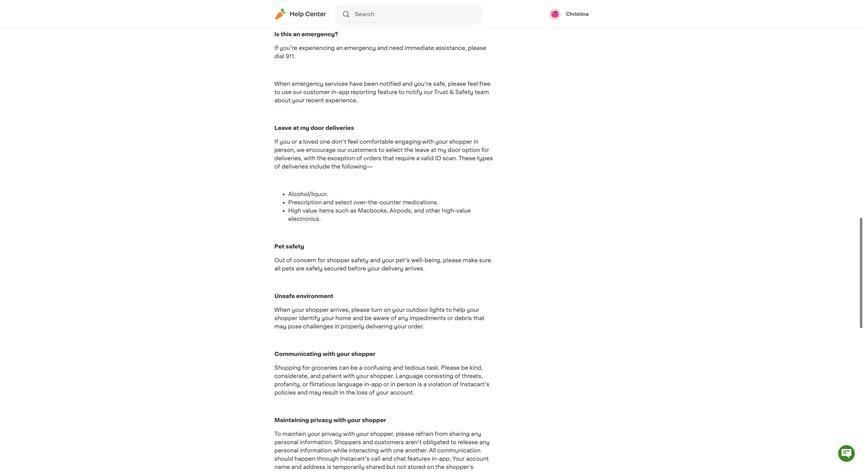 Task type: vqa. For each thing, say whether or not it's contained in the screenshot.
When associated with shopper
yes



Task type: locate. For each thing, give the bounding box(es) containing it.
prescription
[[288, 200, 322, 205]]

customers inside if you or a loved one don't feel comfortable engaging with your shopper in person, we encourage our customers to select the leave at my door option for deliveries, with the exception of orders that require a valid id scan. these types of deliveries include the following—
[[348, 147, 377, 153]]

in up option on the right
[[474, 139, 479, 144]]

on up aware
[[384, 307, 391, 313]]

name
[[275, 464, 290, 470]]

1 horizontal spatial be
[[365, 315, 372, 321]]

customers down the shopper, on the left of page
[[375, 440, 404, 445]]

safety up "emergency?"
[[322, 13, 349, 21]]

2 when from the top
[[275, 307, 291, 313]]

be up threats,
[[461, 365, 469, 371]]

when for shopper
[[275, 307, 291, 313]]

and down happen
[[292, 464, 302, 470]]

1 horizontal spatial on
[[427, 464, 434, 470]]

shopper inside out of concern for shopper safety and your pet's well-being, please make sure all pets are safely secured before your delivery arrives.
[[327, 258, 350, 263]]

well-
[[412, 258, 425, 263]]

0 horizontal spatial safety
[[286, 244, 304, 249]]

your right before
[[368, 266, 380, 271]]

0 horizontal spatial on
[[384, 307, 391, 313]]

0 vertical spatial one
[[320, 139, 330, 144]]

over-
[[354, 200, 368, 205]]

shopper up secured
[[327, 258, 350, 263]]

0 vertical spatial emergency
[[345, 45, 376, 51]]

experiencing
[[299, 45, 335, 51]]

safety right pet
[[286, 244, 304, 249]]

1 vertical spatial when
[[275, 307, 291, 313]]

0 vertical spatial is
[[418, 382, 422, 387]]

app up experience.
[[339, 89, 350, 95]]

1 vertical spatial in-
[[364, 382, 372, 387]]

and up notify
[[403, 81, 413, 86]]

is
[[418, 382, 422, 387], [327, 464, 332, 470]]

1 horizontal spatial our
[[337, 147, 346, 153]]

0 vertical spatial on
[[384, 307, 391, 313]]

my up loved
[[300, 125, 310, 131]]

help center
[[290, 11, 326, 17]]

release
[[458, 440, 478, 445]]

instacart's
[[460, 382, 490, 387], [340, 456, 370, 462]]

1 horizontal spatial deliveries
[[326, 125, 354, 131]]

at up the id
[[431, 147, 437, 153]]

shopper
[[450, 139, 473, 144], [327, 258, 350, 263], [306, 307, 329, 313], [275, 315, 298, 321], [352, 351, 376, 357], [362, 417, 386, 423]]

obligated
[[423, 440, 450, 445]]

be inside 'when your shopper arrives, please turn on your outdoor lights to help your shopper identify your home and be aware of any impediments or debris that may pose challenges in properly delivering your order.'
[[365, 315, 372, 321]]

1 horizontal spatial that
[[474, 315, 485, 321]]

shopping for groceries can be a confusing and tedious task. please be kind, considerate, and patient with your shopper. language consisting of threats, profanity, or flirtatious language in-app or in person is a violation of instacart's policies and may result in the loss of your account.
[[275, 365, 490, 395]]

for inside the shopping for groceries can be a confusing and tedious task. please be kind, considerate, and patient with your shopper. language consisting of threats, profanity, or flirtatious language in-app or in person is a violation of instacart's policies and may result in the loss of your account.
[[303, 365, 310, 371]]

may left pose
[[275, 324, 287, 329]]

for inside out of concern for shopper safety and your pet's well-being, please make sure all pets are safely secured before your delivery arrives.
[[318, 258, 326, 263]]

please up "&"
[[448, 81, 467, 86]]

1 vertical spatial may
[[309, 390, 321, 395]]

and inside out of concern for shopper safety and your pet's well-being, please make sure all pets are safely secured before your delivery arrives.
[[370, 258, 381, 263]]

our left trust
[[424, 89, 433, 95]]

1 vertical spatial select
[[335, 200, 352, 205]]

0 vertical spatial for
[[482, 147, 489, 153]]

0 horizontal spatial emergency
[[292, 81, 324, 86]]

0 horizontal spatial our
[[293, 89, 302, 95]]

help center link
[[275, 9, 326, 20]]

1 vertical spatial my
[[438, 147, 447, 153]]

the down the exception
[[331, 164, 341, 169]]

if up dial
[[275, 45, 278, 51]]

shopper up option on the right
[[450, 139, 473, 144]]

any for release
[[480, 440, 490, 445]]

0 vertical spatial an
[[293, 31, 300, 37]]

0 horizontal spatial in-
[[332, 89, 339, 95]]

an
[[293, 31, 300, 37], [336, 45, 343, 51]]

door up the scan.
[[448, 147, 461, 153]]

to up communication
[[451, 440, 457, 445]]

2 vertical spatial safety
[[351, 258, 369, 263]]

1 vertical spatial emergency
[[292, 81, 324, 86]]

customers up orders
[[348, 147, 377, 153]]

1 horizontal spatial an
[[336, 45, 343, 51]]

0 horizontal spatial at
[[293, 125, 299, 131]]

you're up notify
[[414, 81, 432, 86]]

2 horizontal spatial be
[[461, 365, 469, 371]]

the
[[405, 147, 414, 153], [317, 155, 326, 161], [331, 164, 341, 169], [346, 390, 355, 395], [436, 464, 445, 470]]

safety for additional
[[322, 13, 349, 21]]

1 vertical spatial door
[[448, 147, 461, 153]]

the down language
[[346, 390, 355, 395]]

1 horizontal spatial safety
[[322, 13, 349, 21]]

0 vertical spatial feel
[[468, 81, 478, 86]]

0 horizontal spatial select
[[335, 200, 352, 205]]

any right release on the right of the page
[[480, 440, 490, 445]]

1 horizontal spatial you're
[[414, 81, 432, 86]]

if for if you're experiencing an emergency and need immediate assistance, please dial 911.
[[275, 45, 278, 51]]

your right 'about'
[[292, 98, 305, 103]]

1 horizontal spatial for
[[318, 258, 326, 263]]

of inside out of concern for shopper safety and your pet's well-being, please make sure all pets are safely secured before your delivery arrives.
[[286, 258, 292, 263]]

consisting
[[425, 373, 454, 379]]

privacy up information.
[[311, 417, 332, 423]]

one up chat
[[394, 448, 404, 453]]

0 vertical spatial at
[[293, 125, 299, 131]]

0 vertical spatial my
[[300, 125, 310, 131]]

you're inside if you're experiencing an emergency and need immediate assistance, please dial 911.
[[280, 45, 298, 51]]

1 vertical spatial for
[[318, 258, 326, 263]]

sharing
[[450, 431, 470, 437]]

secured
[[324, 266, 347, 271]]

a right 'can'
[[359, 365, 363, 371]]

1 vertical spatial you're
[[414, 81, 432, 86]]

when down unsafe
[[275, 307, 291, 313]]

1 horizontal spatial in-
[[364, 382, 372, 387]]

1 horizontal spatial value
[[457, 208, 471, 213]]

your inside if you or a loved one don't feel comfortable engaging with your shopper in person, we encourage our customers to select the leave at my door option for deliveries, with the exception of orders that require a valid id scan. these types of deliveries include the following—
[[436, 139, 448, 144]]

your up the id
[[436, 139, 448, 144]]

one up encourage
[[320, 139, 330, 144]]

0 horizontal spatial that
[[383, 155, 394, 161]]

refrain
[[416, 431, 434, 437]]

our up the exception
[[337, 147, 346, 153]]

0 vertical spatial door
[[311, 125, 324, 131]]

of
[[357, 155, 362, 161], [275, 164, 280, 169], [286, 258, 292, 263], [391, 315, 397, 321], [455, 373, 461, 379], [453, 382, 459, 387], [369, 390, 375, 395]]

0 horizontal spatial door
[[311, 125, 324, 131]]

in- up loss
[[364, 382, 372, 387]]

1 horizontal spatial instacart's
[[460, 382, 490, 387]]

your left "outdoor"
[[392, 307, 405, 313]]

out
[[275, 258, 285, 263]]

0 horizontal spatial may
[[275, 324, 287, 329]]

your up challenges
[[322, 315, 334, 321]]

1 horizontal spatial may
[[309, 390, 321, 395]]

notified
[[380, 81, 401, 86]]

0 horizontal spatial deliveries
[[282, 164, 308, 169]]

0 horizontal spatial you're
[[280, 45, 298, 51]]

shopping
[[275, 365, 301, 371]]

for inside if you or a loved one don't feel comfortable engaging with your shopper in person, we encourage our customers to select the leave at my door option for deliveries, with the exception of orders that require a valid id scan. these types of deliveries include the following—
[[482, 147, 489, 153]]

0 vertical spatial select
[[386, 147, 403, 153]]

delivering
[[366, 324, 393, 329]]

2 if from the top
[[275, 139, 278, 144]]

0 horizontal spatial one
[[320, 139, 330, 144]]

personal
[[275, 440, 299, 445], [275, 448, 299, 453]]

you're up 911.
[[280, 45, 298, 51]]

an right this
[[293, 31, 300, 37]]

help
[[454, 307, 466, 313]]

1 vertical spatial app
[[372, 382, 382, 387]]

safely
[[306, 266, 323, 271]]

1 horizontal spatial at
[[431, 147, 437, 153]]

an inside if you're experiencing an emergency and need immediate assistance, please dial 911.
[[336, 45, 343, 51]]

and left pet's at left
[[370, 258, 381, 263]]

pet safety
[[275, 244, 304, 249]]

groceries
[[312, 365, 338, 371]]

counter
[[380, 200, 401, 205]]

1 horizontal spatial is
[[418, 382, 422, 387]]

be right 'can'
[[351, 365, 358, 371]]

shared
[[366, 464, 385, 470]]

1 horizontal spatial my
[[438, 147, 447, 153]]

considerate,
[[275, 373, 309, 379]]

deliveries,
[[275, 155, 303, 161]]

door up loved
[[311, 125, 324, 131]]

through
[[317, 456, 339, 462]]

of up pets
[[286, 258, 292, 263]]

emergency down measures at left
[[345, 45, 376, 51]]

from
[[435, 431, 448, 437]]

1 if from the top
[[275, 45, 278, 51]]

or right you
[[292, 139, 297, 144]]

confusing
[[364, 365, 392, 371]]

0 vertical spatial app
[[339, 89, 350, 95]]

safety for pet
[[286, 244, 304, 249]]

please right assistance,
[[468, 45, 487, 51]]

maintaining
[[275, 417, 309, 423]]

to inside 'when your shopper arrives, please turn on your outdoor lights to help your shopper identify your home and be aware of any impediments or debris that may pose challenges in properly delivering your order.'
[[446, 307, 452, 313]]

the inside to maintain your privacy with your shopper, please refrain from sharing any personal information. shoppers and customers aren't obligated to release any personal information while interacting with one another. all communication should happen through instacart's call and chat features in-app. your account name and address is temporarily shared but not stored on the shopp
[[436, 464, 445, 470]]

to maintain your privacy with your shopper, please refrain from sharing any personal information. shoppers and customers aren't obligated to release any personal information while interacting with one another. all communication should happen through instacart's call and chat features in-app. your account name and address is temporarily shared but not stored on the shopp
[[275, 431, 490, 470]]

0 horizontal spatial instacart's
[[340, 456, 370, 462]]

select up 'require' at the left top
[[386, 147, 403, 153]]

1 vertical spatial personal
[[275, 448, 299, 453]]

0 horizontal spatial an
[[293, 31, 300, 37]]

that
[[383, 155, 394, 161], [474, 315, 485, 321]]

0 vertical spatial when
[[275, 81, 291, 86]]

please
[[468, 45, 487, 51], [448, 81, 467, 86], [443, 258, 462, 263], [352, 307, 370, 313], [396, 431, 414, 437]]

1 vertical spatial instacart's
[[340, 456, 370, 462]]

app
[[339, 89, 350, 95], [372, 382, 382, 387]]

my up the id
[[438, 147, 447, 153]]

center
[[305, 11, 326, 17]]

if inside if you or a loved one don't feel comfortable engaging with your shopper in person, we encourage our customers to select the leave at my door option for deliveries, with the exception of orders that require a valid id scan. these types of deliveries include the following—
[[275, 139, 278, 144]]

value
[[303, 208, 317, 213], [457, 208, 471, 213]]

1 horizontal spatial one
[[394, 448, 404, 453]]

christina link
[[550, 9, 589, 20]]

0 vertical spatial may
[[275, 324, 287, 329]]

before
[[348, 266, 366, 271]]

app inside when emergency services have been notified and you're safe, please feel free to use our customer in-app reporting feature to notify our trust & safety team about your recent experience.
[[339, 89, 350, 95]]

that right debris
[[474, 315, 485, 321]]

the down encourage
[[317, 155, 326, 161]]

2 horizontal spatial for
[[482, 147, 489, 153]]

and up language
[[393, 365, 403, 371]]

trust
[[435, 89, 448, 95]]

violation
[[428, 382, 452, 387]]

assistance,
[[436, 45, 467, 51]]

0 vertical spatial instacart's
[[460, 382, 490, 387]]

kind,
[[470, 365, 483, 371]]

challenges
[[303, 324, 333, 329]]

a
[[299, 139, 302, 144], [417, 155, 420, 161], [359, 365, 363, 371], [424, 382, 427, 387]]

in inside 'when your shopper arrives, please turn on your outdoor lights to help your shopper identify your home and be aware of any impediments or debris that may pose challenges in properly delivering your order.'
[[335, 324, 340, 329]]

of right aware
[[391, 315, 397, 321]]

turn
[[371, 307, 383, 313]]

1 vertical spatial deliveries
[[282, 164, 308, 169]]

address
[[303, 464, 326, 470]]

environment
[[296, 293, 334, 299]]

2 horizontal spatial in-
[[432, 456, 439, 462]]

personal down maintain
[[275, 440, 299, 445]]

1 when from the top
[[275, 81, 291, 86]]

1 horizontal spatial select
[[386, 147, 403, 153]]

emergency up customer
[[292, 81, 324, 86]]

2 personal from the top
[[275, 448, 299, 453]]

if you or a loved one don't feel comfortable engaging with your shopper in person, we encourage our customers to select the leave at my door option for deliveries, with the exception of orders that require a valid id scan. these types of deliveries include the following—
[[275, 139, 493, 169]]

or left debris
[[448, 315, 453, 321]]

instacart's up temporarily at the bottom of the page
[[340, 456, 370, 462]]

0 horizontal spatial value
[[303, 208, 317, 213]]

if
[[275, 45, 278, 51], [275, 139, 278, 144]]

that inside 'when your shopper arrives, please turn on your outdoor lights to help your shopper identify your home and be aware of any impediments or debris that may pose challenges in properly delivering your order.'
[[474, 315, 485, 321]]

in- down all
[[432, 456, 439, 462]]

when up use
[[275, 81, 291, 86]]

to down comfortable on the left
[[379, 147, 385, 153]]

and up interacting
[[363, 440, 373, 445]]

1 vertical spatial safety
[[286, 244, 304, 249]]

when inside when emergency services have been notified and you're safe, please feel free to use our customer in-app reporting feature to notify our trust & safety team about your recent experience.
[[275, 81, 291, 86]]

instacart's down threats,
[[460, 382, 490, 387]]

1 vertical spatial at
[[431, 147, 437, 153]]

customers
[[348, 147, 377, 153], [375, 440, 404, 445]]

0 horizontal spatial is
[[327, 464, 332, 470]]

on inside to maintain your privacy with your shopper, please refrain from sharing any personal information. shoppers and customers aren't obligated to release any personal information while interacting with one another. all communication should happen through instacart's call and chat features in-app. your account name and address is temporarily shared but not stored on the shopp
[[427, 464, 434, 470]]

in- inside when emergency services have been notified and you're safe, please feel free to use our customer in-app reporting feature to notify our trust & safety team about your recent experience.
[[332, 89, 339, 95]]

1 vertical spatial feel
[[348, 139, 358, 144]]

deliveries down deliveries,
[[282, 164, 308, 169]]

items
[[319, 208, 334, 213]]

that right orders
[[383, 155, 394, 161]]

of right violation
[[453, 382, 459, 387]]

1 vertical spatial one
[[394, 448, 404, 453]]

when inside 'when your shopper arrives, please turn on your outdoor lights to help your shopper identify your home and be aware of any impediments or debris that may pose challenges in properly delivering your order.'
[[275, 307, 291, 313]]

value right the 'other'
[[457, 208, 471, 213]]

loved
[[303, 139, 319, 144]]

user avatar image
[[550, 9, 561, 20]]

at right leave
[[293, 125, 299, 131]]

the down app.
[[436, 464, 445, 470]]

one inside if you or a loved one don't feel comfortable engaging with your shopper in person, we encourage our customers to select the leave at my door option for deliveries, with the exception of orders that require a valid id scan. these types of deliveries include the following—
[[320, 139, 330, 144]]

happen
[[295, 456, 316, 462]]

communicating
[[275, 351, 322, 357]]

2 vertical spatial in-
[[432, 456, 439, 462]]

1 horizontal spatial feel
[[468, 81, 478, 86]]

1 vertical spatial customers
[[375, 440, 404, 445]]

pet
[[275, 244, 285, 249]]

shopper up pose
[[275, 315, 298, 321]]

to left help
[[446, 307, 452, 313]]

pose
[[288, 324, 302, 329]]

0 vertical spatial that
[[383, 155, 394, 161]]

0 vertical spatial any
[[398, 315, 408, 321]]

medications.
[[403, 200, 439, 205]]

on inside 'when your shopper arrives, please turn on your outdoor lights to help your shopper identify your home and be aware of any impediments or debris that may pose challenges in properly delivering your order.'
[[384, 307, 391, 313]]

notify
[[406, 89, 423, 95]]

shoppers
[[335, 440, 361, 445]]

is this an emergency?
[[275, 31, 338, 37]]

an right experiencing
[[336, 45, 343, 51]]

1 vertical spatial an
[[336, 45, 343, 51]]

of down please
[[455, 373, 461, 379]]

been
[[364, 81, 378, 86]]

0 vertical spatial personal
[[275, 440, 299, 445]]

0 horizontal spatial feel
[[348, 139, 358, 144]]

home
[[336, 315, 352, 321]]

0 horizontal spatial for
[[303, 365, 310, 371]]

door inside if you or a loved one don't feel comfortable engaging with your shopper in person, we encourage our customers to select the leave at my door option for deliveries, with the exception of orders that require a valid id scan. these types of deliveries include the following—
[[448, 147, 461, 153]]

1 vertical spatial privacy
[[322, 431, 342, 437]]

be down turn
[[365, 315, 372, 321]]

2 vertical spatial for
[[303, 365, 310, 371]]

1 vertical spatial if
[[275, 139, 278, 144]]

0 vertical spatial safety
[[322, 13, 349, 21]]

feel right the "don't"
[[348, 139, 358, 144]]

in- inside the shopping for groceries can be a confusing and tedious task. please be kind, considerate, and patient with your shopper. language consisting of threats, profanity, or flirtatious language in-app or in person is a violation of instacart's policies and may result in the loss of your account.
[[364, 382, 372, 387]]

may
[[275, 324, 287, 329], [309, 390, 321, 395]]

sure
[[480, 258, 492, 263]]

2 horizontal spatial safety
[[351, 258, 369, 263]]

in- inside to maintain your privacy with your shopper, please refrain from sharing any personal information. shoppers and customers aren't obligated to release any personal information while interacting with one another. all communication should happen through instacart's call and chat features in-app. your account name and address is temporarily shared but not stored on the shopp
[[432, 456, 439, 462]]

1 horizontal spatial emergency
[[345, 45, 376, 51]]

and left need
[[378, 45, 388, 51]]

emergency
[[345, 45, 376, 51], [292, 81, 324, 86]]

of right loss
[[369, 390, 375, 395]]

are
[[296, 266, 305, 271]]

1 vertical spatial is
[[327, 464, 332, 470]]

other
[[426, 208, 441, 213]]

0 horizontal spatial app
[[339, 89, 350, 95]]

0 vertical spatial if
[[275, 45, 278, 51]]

unsafe environment
[[275, 293, 335, 299]]

account.
[[390, 390, 415, 395]]

0 vertical spatial privacy
[[311, 417, 332, 423]]

on right stored
[[427, 464, 434, 470]]

value down prescription
[[303, 208, 317, 213]]

please inside to maintain your privacy with your shopper, please refrain from sharing any personal information. shoppers and customers aren't obligated to release any personal information while interacting with one another. all communication should happen through instacart's call and chat features in-app. your account name and address is temporarily shared but not stored on the shopp
[[396, 431, 414, 437]]

deliveries up the "don't"
[[326, 125, 354, 131]]

language
[[396, 373, 423, 379]]

is down language
[[418, 382, 422, 387]]

instacart's inside the shopping for groceries can be a confusing and tedious task. please be kind, considerate, and patient with your shopper. language consisting of threats, profanity, or flirtatious language in-app or in person is a violation of instacart's policies and may result in the loss of your account.
[[460, 382, 490, 387]]

1 horizontal spatial app
[[372, 382, 382, 387]]

1 vertical spatial that
[[474, 315, 485, 321]]

for down communicating
[[303, 365, 310, 371]]

2 vertical spatial any
[[480, 440, 490, 445]]

deliveries
[[326, 125, 354, 131], [282, 164, 308, 169]]

1 horizontal spatial door
[[448, 147, 461, 153]]

about
[[275, 98, 291, 103]]

may inside 'when your shopper arrives, please turn on your outdoor lights to help your shopper identify your home and be aware of any impediments or debris that may pose challenges in properly delivering your order.'
[[275, 324, 287, 329]]

use
[[282, 89, 292, 95]]

feel up safety
[[468, 81, 478, 86]]

if inside if you're experiencing an emergency and need immediate assistance, please dial 911.
[[275, 45, 278, 51]]

outdoor
[[406, 307, 428, 313]]

0 vertical spatial customers
[[348, 147, 377, 153]]

electronics.
[[288, 216, 321, 222]]

chat
[[394, 456, 406, 462]]

0 vertical spatial you're
[[280, 45, 298, 51]]

in inside if you or a loved one don't feel comfortable engaging with your shopper in person, we encourage our customers to select the leave at my door option for deliveries, with the exception of orders that require a valid id scan. these types of deliveries include the following—
[[474, 139, 479, 144]]

shopper inside if you or a loved one don't feel comfortable engaging with your shopper in person, we encourage our customers to select the leave at my door option for deliveries, with the exception of orders that require a valid id scan. these types of deliveries include the following—
[[450, 139, 473, 144]]

any inside 'when your shopper arrives, please turn on your outdoor lights to help your shopper identify your home and be aware of any impediments or debris that may pose challenges in properly delivering your order.'
[[398, 315, 408, 321]]

app down shopper.
[[372, 382, 382, 387]]

please up the 'aren't'
[[396, 431, 414, 437]]



Task type: describe. For each thing, give the bounding box(es) containing it.
when for use
[[275, 81, 291, 86]]

safe,
[[434, 81, 447, 86]]

if you're experiencing an emergency and need immediate assistance, please dial 911.
[[275, 45, 487, 59]]

pet's
[[396, 258, 410, 263]]

is inside to maintain your privacy with your shopper, please refrain from sharing any personal information. shoppers and customers aren't obligated to release any personal information while interacting with one another. all communication should happen through instacart's call and chat features in-app. your account name and address is temporarily shared but not stored on the shopp
[[327, 464, 332, 470]]

to left use
[[275, 89, 280, 95]]

concern
[[294, 258, 316, 263]]

tedious
[[405, 365, 426, 371]]

stored
[[408, 464, 426, 470]]

to inside if you or a loved one don't feel comfortable engaging with your shopper in person, we encourage our customers to select the leave at my door option for deliveries, with the exception of orders that require a valid id scan. these types of deliveries include the following—
[[379, 147, 385, 153]]

shopper,
[[370, 431, 395, 437]]

Search search field
[[354, 6, 480, 22]]

or down considerate,
[[303, 382, 308, 387]]

please
[[442, 365, 460, 371]]

safety inside out of concern for shopper safety and your pet's well-being, please make sure all pets are safely secured before your delivery arrives.
[[351, 258, 369, 263]]

loss
[[357, 390, 368, 395]]

2 value from the left
[[457, 208, 471, 213]]

identify
[[299, 315, 320, 321]]

all
[[275, 266, 281, 271]]

a up we
[[299, 139, 302, 144]]

in down language
[[340, 390, 345, 395]]

or inside 'when your shopper arrives, please turn on your outdoor lights to help your shopper identify your home and be aware of any impediments or debris that may pose challenges in properly delivering your order.'
[[448, 315, 453, 321]]

account
[[466, 456, 489, 462]]

your up information.
[[308, 431, 320, 437]]

1 value from the left
[[303, 208, 317, 213]]

&
[[450, 89, 454, 95]]

or inside if you or a loved one don't feel comfortable engaging with your shopper in person, we encourage our customers to select the leave at my door option for deliveries, with the exception of orders that require a valid id scan. these types of deliveries include the following—
[[292, 139, 297, 144]]

another.
[[405, 448, 428, 453]]

should
[[275, 456, 293, 462]]

help
[[290, 11, 304, 17]]

feel inside if you or a loved one don't feel comfortable engaging with your shopper in person, we encourage our customers to select the leave at my door option for deliveries, with the exception of orders that require a valid id scan. these types of deliveries include the following—
[[348, 139, 358, 144]]

and down profanity,
[[298, 390, 308, 395]]

in up account.
[[391, 382, 396, 387]]

select inside alcohol/liquor. prescription and select over-the-counter medications. high value items such as macbooks, airpods, and other high-value electronics.
[[335, 200, 352, 205]]

communicating with your shopper
[[275, 351, 376, 357]]

1 personal from the top
[[275, 440, 299, 445]]

high-
[[442, 208, 457, 213]]

to left notify
[[399, 89, 405, 95]]

your up identify
[[292, 307, 305, 313]]

unsafe
[[275, 293, 295, 299]]

arrives.
[[405, 266, 425, 271]]

safety
[[456, 89, 474, 95]]

of inside 'when your shopper arrives, please turn on your outdoor lights to help your shopper identify your home and be aware of any impediments or debris that may pose challenges in properly delivering your order.'
[[391, 315, 397, 321]]

your up language
[[356, 373, 369, 379]]

shopper.
[[370, 373, 395, 379]]

please inside 'when your shopper arrives, please turn on your outdoor lights to help your shopper identify your home and be aware of any impediments or debris that may pose challenges in properly delivering your order.'
[[352, 307, 370, 313]]

or down shopper.
[[384, 382, 389, 387]]

debris
[[455, 315, 472, 321]]

and inside when emergency services have been notified and you're safe, please feel free to use our customer in-app reporting feature to notify our trust & safety team about your recent experience.
[[403, 81, 413, 86]]

and up flirtatious
[[310, 373, 321, 379]]

scan.
[[443, 155, 458, 161]]

leave
[[415, 147, 430, 153]]

leave at my door deliveries
[[275, 125, 354, 131]]

while
[[333, 448, 348, 453]]

your up shoppers
[[348, 417, 361, 423]]

option
[[462, 147, 480, 153]]

please inside when emergency services have been notified and you're safe, please feel free to use our customer in-app reporting feature to notify our trust & safety team about your recent experience.
[[448, 81, 467, 86]]

order.
[[408, 324, 424, 329]]

you
[[280, 139, 290, 144]]

we
[[297, 147, 305, 153]]

and inside if you're experiencing an emergency and need immediate assistance, please dial 911.
[[378, 45, 388, 51]]

your up 'can'
[[337, 351, 350, 357]]

types
[[477, 155, 493, 161]]

our inside if you or a loved one don't feel comfortable engaging with your shopper in person, we encourage our customers to select the leave at my door option for deliveries, with the exception of orders that require a valid id scan. these types of deliveries include the following—
[[337, 147, 346, 153]]

to inside to maintain your privacy with your shopper, please refrain from sharing any personal information. shoppers and customers aren't obligated to release any personal information while interacting with one another. all communication should happen through instacart's call and chat features in-app. your account name and address is temporarily shared but not stored on the shopp
[[451, 440, 457, 445]]

high
[[288, 208, 301, 213]]

emergency inside when emergency services have been notified and you're safe, please feel free to use our customer in-app reporting feature to notify our trust & safety team about your recent experience.
[[292, 81, 324, 86]]

the-
[[368, 200, 380, 205]]

out of concern for shopper safety and your pet's well-being, please make sure all pets are safely secured before your delivery arrives.
[[275, 258, 492, 271]]

instacart's inside to maintain your privacy with your shopper, please refrain from sharing any personal information. shoppers and customers aren't obligated to release any personal information while interacting with one another. all communication should happen through instacart's call and chat features in-app. your account name and address is temporarily shared but not stored on the shopp
[[340, 456, 370, 462]]

additional
[[275, 13, 320, 21]]

comfortable
[[360, 139, 394, 144]]

feel inside when emergency services have been notified and you're safe, please feel free to use our customer in-app reporting feature to notify our trust & safety team about your recent experience.
[[468, 81, 478, 86]]

if for if you or a loved one don't feel comfortable engaging with your shopper in person, we encourage our customers to select the leave at my door option for deliveries, with the exception of orders that require a valid id scan. these types of deliveries include the following—
[[275, 139, 278, 144]]

with inside the shopping for groceries can be a confusing and tedious task. please be kind, considerate, and patient with your shopper. language consisting of threats, profanity, or flirtatious language in-app or in person is a violation of instacart's policies and may result in the loss of your account.
[[343, 373, 355, 379]]

information
[[300, 448, 332, 453]]

app.
[[439, 456, 451, 462]]

your down shopper.
[[376, 390, 389, 395]]

instacart image
[[275, 9, 286, 20]]

0 vertical spatial deliveries
[[326, 125, 354, 131]]

and up but
[[382, 456, 393, 462]]

immediate
[[405, 45, 434, 51]]

measures
[[351, 13, 394, 21]]

when emergency services have been notified and you're safe, please feel free to use our customer in-app reporting feature to notify our trust & safety team about your recent experience.
[[275, 81, 491, 103]]

at inside if you or a loved one don't feel comfortable engaging with your shopper in person, we encourage our customers to select the leave at my door option for deliveries, with the exception of orders that require a valid id scan. these types of deliveries include the following—
[[431, 147, 437, 153]]

dial
[[275, 53, 284, 59]]

please inside if you're experiencing an emergency and need immediate assistance, please dial 911.
[[468, 45, 487, 51]]

language
[[337, 382, 363, 387]]

experience.
[[326, 98, 358, 103]]

shopper up identify
[[306, 307, 329, 313]]

shopper up the shopper, on the left of page
[[362, 417, 386, 423]]

privacy inside to maintain your privacy with your shopper, please refrain from sharing any personal information. shoppers and customers aren't obligated to release any personal information while interacting with one another. all communication should happen through instacart's call and chat features in-app. your account name and address is temporarily shared but not stored on the shopp
[[322, 431, 342, 437]]

task.
[[427, 365, 440, 371]]

the inside the shopping for groceries can be a confusing and tedious task. please be kind, considerate, and patient with your shopper. language consisting of threats, profanity, or flirtatious language in-app or in person is a violation of instacart's policies and may result in the loss of your account.
[[346, 390, 355, 395]]

of up following—
[[357, 155, 362, 161]]

and up items
[[323, 200, 334, 205]]

2 horizontal spatial our
[[424, 89, 433, 95]]

and down medications.
[[414, 208, 425, 213]]

deliveries inside if you or a loved one don't feel comfortable engaging with your shopper in person, we encourage our customers to select the leave at my door option for deliveries, with the exception of orders that require a valid id scan. these types of deliveries include the following—
[[282, 164, 308, 169]]

when your shopper arrives, please turn on your outdoor lights to help your shopper identify your home and be aware of any impediments or debris that may pose challenges in properly delivering your order.
[[275, 307, 485, 329]]

engaging
[[395, 139, 421, 144]]

arrives,
[[330, 307, 350, 313]]

have
[[350, 81, 363, 86]]

as
[[350, 208, 357, 213]]

maintain
[[283, 431, 306, 437]]

features
[[408, 456, 431, 462]]

the down engaging
[[405, 147, 414, 153]]

feature
[[378, 89, 398, 95]]

services
[[325, 81, 348, 86]]

your inside when emergency services have been notified and you're safe, please feel free to use our customer in-app reporting feature to notify our trust & safety team about your recent experience.
[[292, 98, 305, 103]]

exception
[[328, 155, 355, 161]]

any for of
[[398, 315, 408, 321]]

profanity,
[[275, 382, 301, 387]]

can
[[339, 365, 349, 371]]

your left order.
[[394, 324, 407, 329]]

a down the leave
[[417, 155, 420, 161]]

a left violation
[[424, 382, 427, 387]]

make
[[463, 258, 478, 263]]

app inside the shopping for groceries can be a confusing and tedious task. please be kind, considerate, and patient with your shopper. language consisting of threats, profanity, or flirtatious language in-app or in person is a violation of instacart's policies and may result in the loss of your account.
[[372, 382, 382, 387]]

one inside to maintain your privacy with your shopper, please refrain from sharing any personal information. shoppers and customers aren't obligated to release any personal information while interacting with one another. all communication should happen through instacart's call and chat features in-app. your account name and address is temporarily shared but not stored on the shopp
[[394, 448, 404, 453]]

customer
[[304, 89, 330, 95]]

to
[[275, 431, 281, 437]]

flirtatious
[[310, 382, 336, 387]]

interacting
[[349, 448, 379, 453]]

please inside out of concern for shopper safety and your pet's well-being, please make sure all pets are safely secured before your delivery arrives.
[[443, 258, 462, 263]]

your up interacting
[[357, 431, 369, 437]]

shopper up confusing
[[352, 351, 376, 357]]

select inside if you or a loved one don't feel comfortable engaging with your shopper in person, we encourage our customers to select the leave at my door option for deliveries, with the exception of orders that require a valid id scan. these types of deliveries include the following—
[[386, 147, 403, 153]]

emergency inside if you're experiencing an emergency and need immediate assistance, please dial 911.
[[345, 45, 376, 51]]

is
[[275, 31, 280, 37]]

0 horizontal spatial be
[[351, 365, 358, 371]]

of down deliveries,
[[275, 164, 280, 169]]

your up delivery
[[382, 258, 395, 263]]

1 vertical spatial any
[[471, 431, 482, 437]]

temporarily
[[333, 464, 365, 470]]

that inside if you or a loved one don't feel comfortable engaging with your shopper in person, we encourage our customers to select the leave at my door option for deliveries, with the exception of orders that require a valid id scan. these types of deliveries include the following—
[[383, 155, 394, 161]]

911.
[[286, 53, 296, 59]]

threats,
[[462, 373, 483, 379]]

orders
[[364, 155, 382, 161]]

delivery
[[382, 266, 404, 271]]

and inside 'when your shopper arrives, please turn on your outdoor lights to help your shopper identify your home and be aware of any impediments or debris that may pose challenges in properly delivering your order.'
[[353, 315, 363, 321]]

include
[[310, 164, 330, 169]]

your up debris
[[467, 307, 480, 313]]

id
[[435, 155, 442, 161]]

customers inside to maintain your privacy with your shopper, please refrain from sharing any personal information. shoppers and customers aren't obligated to release any personal information while interacting with one another. all communication should happen through instacart's call and chat features in-app. your account name and address is temporarily shared but not stored on the shopp
[[375, 440, 404, 445]]

may inside the shopping for groceries can be a confusing and tedious task. please be kind, considerate, and patient with your shopper. language consisting of threats, profanity, or flirtatious language in-app or in person is a violation of instacart's policies and may result in the loss of your account.
[[309, 390, 321, 395]]

is inside the shopping for groceries can be a confusing and tedious task. please be kind, considerate, and patient with your shopper. language consisting of threats, profanity, or flirtatious language in-app or in person is a violation of instacart's policies and may result in the loss of your account.
[[418, 382, 422, 387]]

reporting
[[351, 89, 377, 95]]

alcohol/liquor. prescription and select over-the-counter medications. high value items such as macbooks, airpods, and other high-value electronics.
[[288, 191, 471, 222]]

my inside if you or a loved one don't feel comfortable engaging with your shopper in person, we encourage our customers to select the leave at my door option for deliveries, with the exception of orders that require a valid id scan. these types of deliveries include the following—
[[438, 147, 447, 153]]

you're inside when emergency services have been notified and you're safe, please feel free to use our customer in-app reporting feature to notify our trust & safety team about your recent experience.
[[414, 81, 432, 86]]

team
[[475, 89, 489, 95]]

your
[[453, 456, 465, 462]]

additional safety measures
[[275, 13, 394, 21]]



